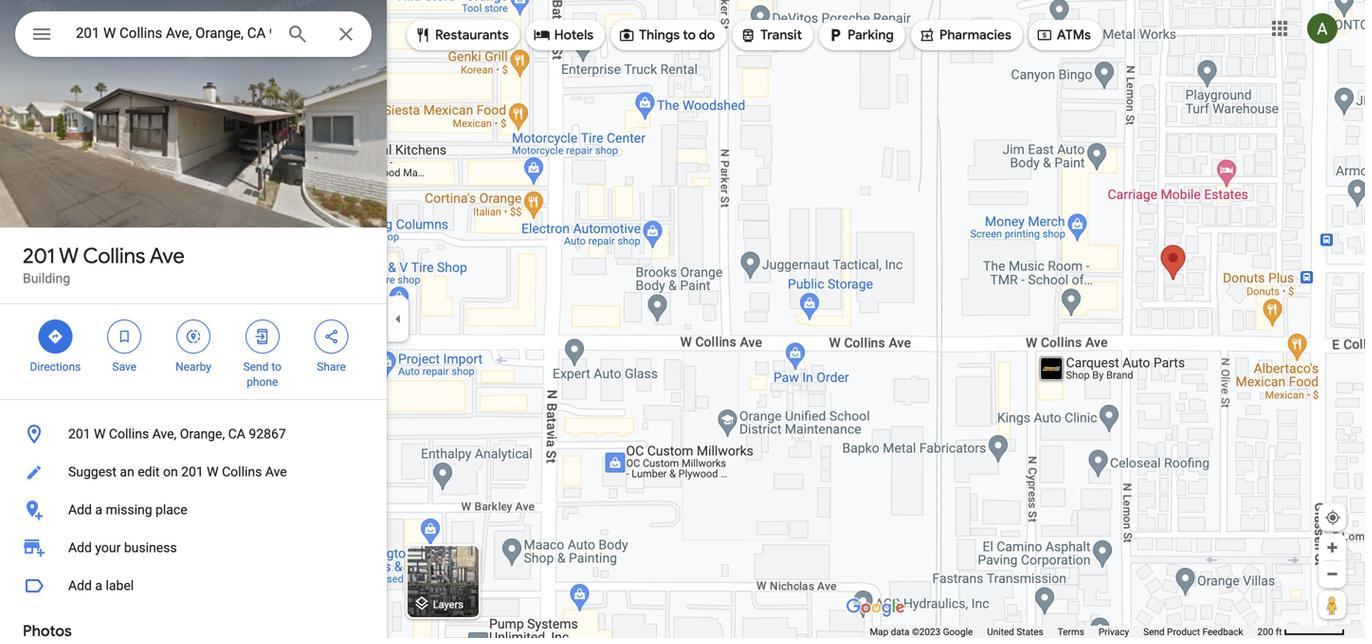 Task type: locate. For each thing, give the bounding box(es) containing it.
201 for ave,
[[68, 426, 91, 442]]

w inside button
[[94, 426, 106, 442]]

1 a from the top
[[95, 502, 102, 518]]

1 horizontal spatial 201
[[68, 426, 91, 442]]

on
[[163, 464, 178, 480]]

0 vertical spatial to
[[683, 27, 696, 44]]

send inside send to phone
[[243, 360, 269, 374]]

send left the product
[[1144, 626, 1165, 638]]

footer
[[870, 626, 1258, 638]]

2 vertical spatial 201
[[181, 464, 204, 480]]

w
[[59, 243, 79, 269], [94, 426, 106, 442], [207, 464, 219, 480]]

0 vertical spatial collins
[[83, 243, 145, 269]]

edit
[[138, 464, 160, 480]]

to
[[683, 27, 696, 44], [272, 360, 282, 374]]

0 vertical spatial add
[[68, 502, 92, 518]]

0 vertical spatial send
[[243, 360, 269, 374]]

a
[[95, 502, 102, 518], [95, 578, 102, 594]]

send up phone
[[243, 360, 269, 374]]

suggest an edit on 201 w collins ave button
[[0, 453, 387, 491]]

201 right on
[[181, 464, 204, 480]]

business
[[124, 540, 177, 556]]

201 up building
[[23, 243, 55, 269]]

1 vertical spatial to
[[272, 360, 282, 374]]

1 vertical spatial w
[[94, 426, 106, 442]]

building
[[23, 271, 70, 286]]

add your business link
[[0, 529, 387, 567]]

add left your
[[68, 540, 92, 556]]

0 vertical spatial w
[[59, 243, 79, 269]]

things
[[639, 27, 680, 44]]

1 horizontal spatial w
[[94, 426, 106, 442]]

1 vertical spatial 201
[[68, 426, 91, 442]]

states
[[1017, 626, 1044, 638]]

1 vertical spatial a
[[95, 578, 102, 594]]

add a missing place
[[68, 502, 187, 518]]

0 vertical spatial 201
[[23, 243, 55, 269]]

1 add from the top
[[68, 502, 92, 518]]

add inside 'add your business' link
[[68, 540, 92, 556]]


[[185, 326, 202, 347]]

201 for ave
[[23, 243, 55, 269]]

201
[[23, 243, 55, 269], [68, 426, 91, 442], [181, 464, 204, 480]]

add inside the add a label button
[[68, 578, 92, 594]]

missing
[[106, 502, 152, 518]]

1 horizontal spatial to
[[683, 27, 696, 44]]

united states
[[988, 626, 1044, 638]]

add a missing place button
[[0, 491, 387, 529]]

show your location image
[[1325, 509, 1342, 526]]

united states button
[[988, 626, 1044, 638]]

collins left the ave,
[[109, 426, 149, 442]]

1 horizontal spatial ave
[[265, 464, 287, 480]]

ca
[[228, 426, 246, 442]]

label
[[106, 578, 134, 594]]

a left missing
[[95, 502, 102, 518]]

2 vertical spatial add
[[68, 578, 92, 594]]


[[740, 25, 757, 46]]

0 horizontal spatial to
[[272, 360, 282, 374]]

send inside button
[[1144, 626, 1165, 638]]

200
[[1258, 626, 1274, 638]]

to inside send to phone
[[272, 360, 282, 374]]


[[919, 25, 936, 46]]

w inside 201 w collins ave building
[[59, 243, 79, 269]]

a for label
[[95, 578, 102, 594]]

add a label button
[[0, 567, 387, 605]]

collins inside button
[[109, 426, 149, 442]]

None field
[[76, 22, 271, 45]]

an
[[120, 464, 134, 480]]

feedback
[[1203, 626, 1244, 638]]

1 vertical spatial add
[[68, 540, 92, 556]]

add down suggest
[[68, 502, 92, 518]]

restaurants
[[435, 27, 509, 44]]

w up building
[[59, 243, 79, 269]]

w for ave,
[[94, 426, 106, 442]]

privacy button
[[1099, 626, 1130, 638]]

collapse side panel image
[[388, 309, 409, 330]]

201 w collins ave, orange, ca 92867
[[68, 426, 286, 442]]

a left "label"
[[95, 578, 102, 594]]

2 vertical spatial collins
[[222, 464, 262, 480]]

201 w collins ave main content
[[0, 0, 387, 638]]

201 inside 201 w collins ave building
[[23, 243, 55, 269]]

add
[[68, 502, 92, 518], [68, 540, 92, 556], [68, 578, 92, 594]]

to inside  things to do
[[683, 27, 696, 44]]

201 inside button
[[68, 426, 91, 442]]

phone
[[247, 376, 278, 389]]

 search field
[[15, 11, 372, 61]]

place
[[156, 502, 187, 518]]

add for add a missing place
[[68, 502, 92, 518]]

w up suggest
[[94, 426, 106, 442]]

add left "label"
[[68, 578, 92, 594]]

add inside add a missing place button
[[68, 502, 92, 518]]

send
[[243, 360, 269, 374], [1144, 626, 1165, 638]]

1 horizontal spatial send
[[1144, 626, 1165, 638]]

0 horizontal spatial 201
[[23, 243, 55, 269]]

1 vertical spatial ave
[[265, 464, 287, 480]]

suggest
[[68, 464, 117, 480]]

privacy
[[1099, 626, 1130, 638]]

collins inside 201 w collins ave building
[[83, 243, 145, 269]]

a inside add a missing place button
[[95, 502, 102, 518]]

 atms
[[1036, 25, 1091, 46]]

a inside button
[[95, 578, 102, 594]]

w down 'orange,'
[[207, 464, 219, 480]]

201 w collins ave building
[[23, 243, 185, 286]]

0 horizontal spatial w
[[59, 243, 79, 269]]

2 vertical spatial w
[[207, 464, 219, 480]]

201 up suggest
[[68, 426, 91, 442]]

0 horizontal spatial send
[[243, 360, 269, 374]]

 things to do
[[618, 25, 715, 46]]

zoom in image
[[1326, 541, 1340, 555]]

1 vertical spatial send
[[1144, 626, 1165, 638]]

0 vertical spatial a
[[95, 502, 102, 518]]

footer containing map data ©2023 google
[[870, 626, 1258, 638]]

footer inside google maps element
[[870, 626, 1258, 638]]

show street view coverage image
[[1319, 591, 1347, 619]]

2 add from the top
[[68, 540, 92, 556]]

do
[[699, 27, 715, 44]]

0 vertical spatial ave
[[150, 243, 185, 269]]

your
[[95, 540, 121, 556]]

to left do
[[683, 27, 696, 44]]

add a label
[[68, 578, 134, 594]]

none field inside 201 w collins ave, orange, ca 92867 field
[[76, 22, 271, 45]]


[[1036, 25, 1054, 46]]

2 horizontal spatial w
[[207, 464, 219, 480]]

0 horizontal spatial ave
[[150, 243, 185, 269]]

orange,
[[180, 426, 225, 442]]

to up phone
[[272, 360, 282, 374]]

2 horizontal spatial 201
[[181, 464, 204, 480]]

send to phone
[[243, 360, 282, 389]]

send for send product feedback
[[1144, 626, 1165, 638]]

201 w collins ave, orange, ca 92867 button
[[0, 415, 387, 453]]

map data ©2023 google
[[870, 626, 973, 638]]

collins down the ca
[[222, 464, 262, 480]]

 pharmacies
[[919, 25, 1012, 46]]


[[618, 25, 636, 46]]

2 a from the top
[[95, 578, 102, 594]]

3 add from the top
[[68, 578, 92, 594]]

product
[[1167, 626, 1201, 638]]

ave
[[150, 243, 185, 269], [265, 464, 287, 480]]

collins
[[83, 243, 145, 269], [109, 426, 149, 442], [222, 464, 262, 480]]

1 vertical spatial collins
[[109, 426, 149, 442]]

collins for ave
[[83, 243, 145, 269]]


[[30, 20, 53, 48]]

collins up  at the bottom
[[83, 243, 145, 269]]



Task type: describe. For each thing, give the bounding box(es) containing it.
 button
[[15, 11, 68, 61]]

transit
[[761, 27, 802, 44]]

google maps element
[[0, 0, 1366, 638]]

 parking
[[827, 25, 894, 46]]

200 ft button
[[1258, 626, 1346, 638]]

send product feedback
[[1144, 626, 1244, 638]]

 transit
[[740, 25, 802, 46]]

ave inside 201 w collins ave building
[[150, 243, 185, 269]]

ave,
[[152, 426, 177, 442]]

add your business
[[68, 540, 177, 556]]

zoom out image
[[1326, 567, 1340, 581]]

united
[[988, 626, 1015, 638]]

ft
[[1276, 626, 1283, 638]]


[[827, 25, 844, 46]]

suggest an edit on 201 w collins ave
[[68, 464, 287, 480]]


[[116, 326, 133, 347]]


[[254, 326, 271, 347]]

201 W Collins Ave, Orange, CA 92867 field
[[15, 11, 372, 57]]

collins inside button
[[222, 464, 262, 480]]


[[534, 25, 551, 46]]

terms button
[[1058, 626, 1085, 638]]

pharmacies
[[940, 27, 1012, 44]]

layers
[[433, 599, 464, 611]]

directions
[[30, 360, 81, 374]]

 restaurants
[[414, 25, 509, 46]]

send for send to phone
[[243, 360, 269, 374]]

nearby
[[176, 360, 211, 374]]

add for add your business
[[68, 540, 92, 556]]

92867
[[249, 426, 286, 442]]

google
[[943, 626, 973, 638]]

actions for 201 w collins ave region
[[0, 304, 387, 399]]

save
[[112, 360, 137, 374]]

w inside button
[[207, 464, 219, 480]]

201 inside button
[[181, 464, 204, 480]]


[[47, 326, 64, 347]]

ave inside button
[[265, 464, 287, 480]]

a for missing
[[95, 502, 102, 518]]

map
[[870, 626, 889, 638]]

w for ave
[[59, 243, 79, 269]]

atms
[[1057, 27, 1091, 44]]

 hotels
[[534, 25, 594, 46]]

collins for ave,
[[109, 426, 149, 442]]


[[414, 25, 432, 46]]

google account: angela cha  
(angela.cha@adept.ai) image
[[1308, 13, 1338, 44]]

send product feedback button
[[1144, 626, 1244, 638]]

data
[[891, 626, 910, 638]]


[[323, 326, 340, 347]]

©2023
[[912, 626, 941, 638]]

parking
[[848, 27, 894, 44]]

200 ft
[[1258, 626, 1283, 638]]

terms
[[1058, 626, 1085, 638]]

add for add a label
[[68, 578, 92, 594]]

hotels
[[554, 27, 594, 44]]

share
[[317, 360, 346, 374]]



Task type: vqa. For each thing, say whether or not it's contained in the screenshot.
the topmost Lancaster
no



